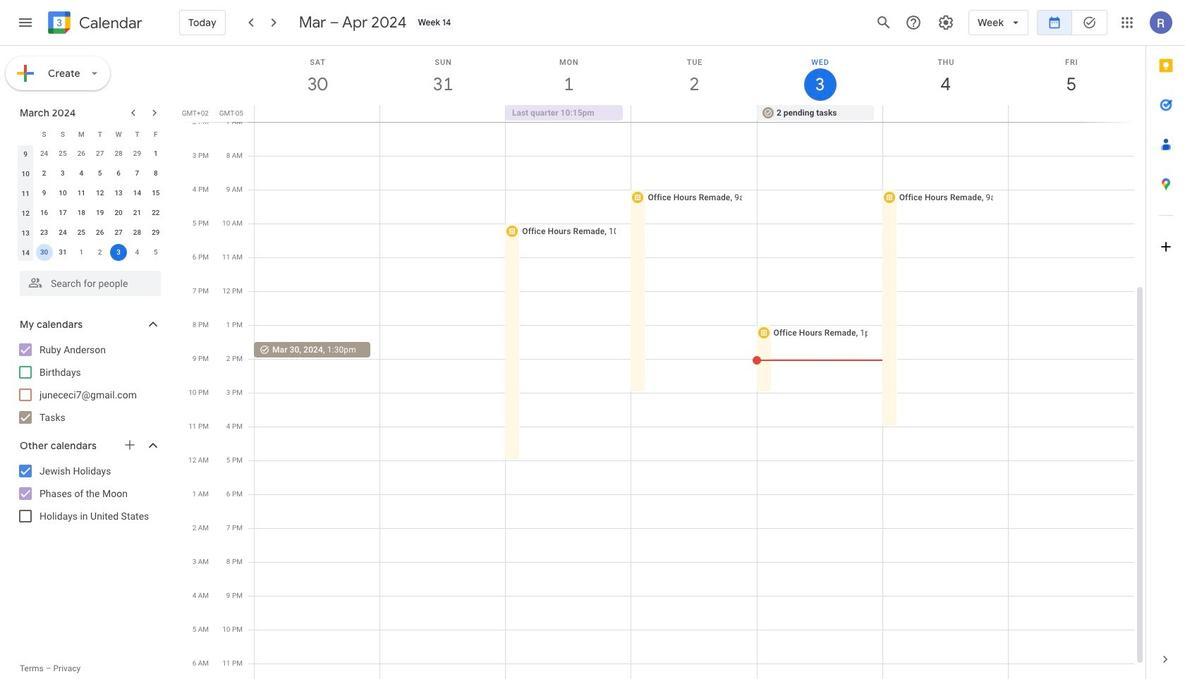 Task type: vqa. For each thing, say whether or not it's contained in the screenshot.
tab list
yes



Task type: describe. For each thing, give the bounding box(es) containing it.
settings menu image
[[938, 14, 955, 31]]

column header inside march 2024 grid
[[16, 124, 35, 144]]

april 5 element
[[147, 244, 164, 261]]

9 element
[[36, 185, 53, 202]]

row group inside march 2024 grid
[[16, 144, 165, 262]]

27 element
[[110, 224, 127, 241]]

7 element
[[129, 165, 146, 182]]

february 27 element
[[91, 145, 108, 162]]

23 element
[[36, 224, 53, 241]]

18 element
[[73, 205, 90, 222]]

april 4 element
[[129, 244, 146, 261]]

february 25 element
[[54, 145, 71, 162]]

22 element
[[147, 205, 164, 222]]

25 element
[[73, 224, 90, 241]]

february 29 element
[[129, 145, 146, 162]]

28 element
[[129, 224, 146, 241]]

5 element
[[91, 165, 108, 182]]

6 element
[[110, 165, 127, 182]]

february 24 element
[[36, 145, 53, 162]]

4 element
[[73, 165, 90, 182]]

26 element
[[91, 224, 108, 241]]

8 element
[[147, 165, 164, 182]]

Search for people text field
[[28, 271, 152, 296]]

add other calendars image
[[123, 438, 137, 452]]

april 3, today element
[[110, 244, 127, 261]]

14 element
[[129, 185, 146, 202]]



Task type: locate. For each thing, give the bounding box(es) containing it.
16 element
[[36, 205, 53, 222]]

10 element
[[54, 185, 71, 202]]

calendar element
[[45, 8, 142, 40]]

17 element
[[54, 205, 71, 222]]

3 element
[[54, 165, 71, 182]]

heading
[[76, 14, 142, 31]]

13 element
[[110, 185, 127, 202]]

cell
[[255, 105, 380, 122], [380, 105, 506, 122], [631, 105, 757, 122], [883, 105, 1008, 122], [1008, 105, 1134, 122], [35, 243, 53, 262], [109, 243, 128, 262]]

24 element
[[54, 224, 71, 241]]

31 element
[[54, 244, 71, 261]]

20 element
[[110, 205, 127, 222]]

april 1 element
[[73, 244, 90, 261]]

march 2024 grid
[[13, 124, 165, 262]]

february 26 element
[[73, 145, 90, 162]]

29 element
[[147, 224, 164, 241]]

2 element
[[36, 165, 53, 182]]

30 element
[[36, 244, 53, 261]]

april 2 element
[[91, 244, 108, 261]]

11 element
[[73, 185, 90, 202]]

grid
[[181, 46, 1146, 679]]

row group
[[16, 144, 165, 262]]

row
[[248, 105, 1146, 122], [16, 124, 165, 144], [16, 144, 165, 164], [16, 164, 165, 183], [16, 183, 165, 203], [16, 203, 165, 223], [16, 223, 165, 243], [16, 243, 165, 262]]

None search field
[[0, 265, 175, 296]]

19 element
[[91, 205, 108, 222]]

heading inside calendar element
[[76, 14, 142, 31]]

column header
[[16, 124, 35, 144]]

my calendars list
[[3, 339, 175, 429]]

15 element
[[147, 185, 164, 202]]

1 element
[[147, 145, 164, 162]]

main drawer image
[[17, 14, 34, 31]]

21 element
[[129, 205, 146, 222]]

february 28 element
[[110, 145, 127, 162]]

other calendars list
[[3, 460, 175, 528]]

tab list
[[1146, 46, 1185, 640]]

12 element
[[91, 185, 108, 202]]



